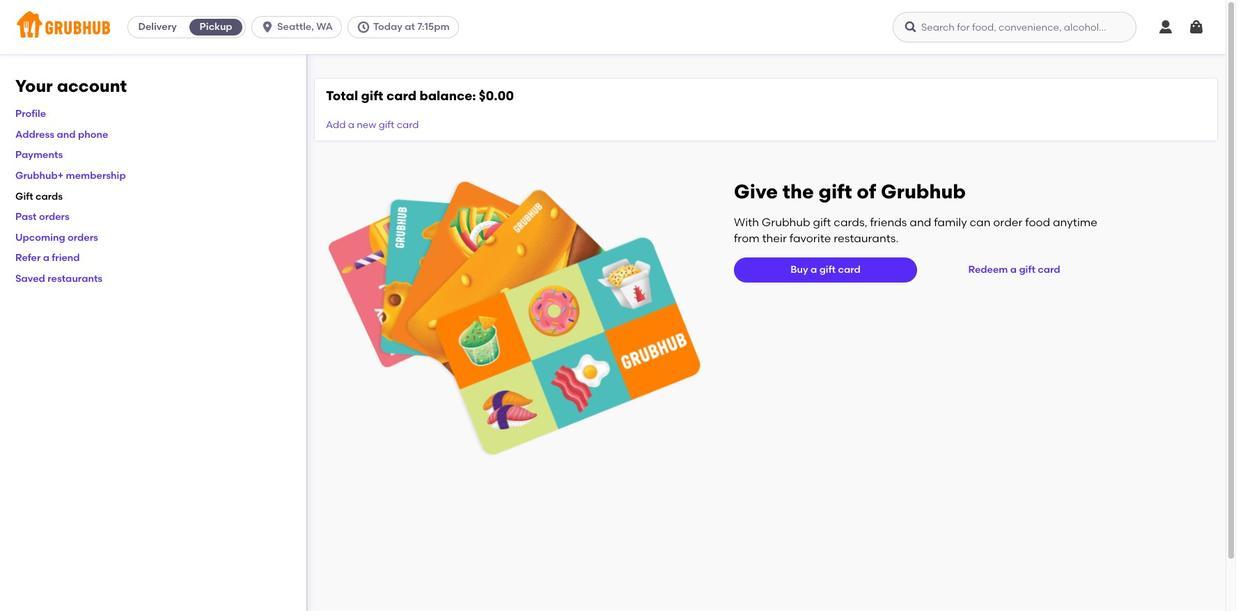 Task type: describe. For each thing, give the bounding box(es) containing it.
svg image inside today at 7:15pm button
[[357, 20, 371, 34]]

past orders link
[[15, 211, 70, 223]]

at
[[405, 21, 415, 33]]

seattle,
[[277, 21, 314, 33]]

a for redeem
[[1011, 264, 1017, 276]]

Search for food, convenience, alcohol... search field
[[893, 12, 1137, 42]]

your
[[15, 76, 53, 96]]

a for add
[[348, 119, 354, 131]]

with
[[734, 216, 759, 229]]

from
[[734, 232, 760, 245]]

$0.00
[[479, 88, 514, 104]]

today at 7:15pm
[[373, 21, 450, 33]]

order
[[993, 216, 1023, 229]]

can
[[970, 216, 991, 229]]

gift up add a new gift card
[[361, 88, 383, 104]]

today at 7:15pm button
[[348, 16, 464, 38]]

friend
[[52, 252, 80, 264]]

orders for upcoming orders
[[68, 232, 98, 244]]

family
[[934, 216, 967, 229]]

address
[[15, 129, 54, 141]]

and inside the with grubhub gift cards, friends and family can order food anytime from their favorite restaurants.
[[910, 216, 931, 229]]

gift right new
[[379, 119, 394, 131]]

saved
[[15, 273, 45, 285]]

profile link
[[15, 108, 46, 120]]

address and phone link
[[15, 129, 108, 141]]

gift for buy a gift card
[[820, 264, 836, 276]]

gift cards
[[15, 191, 63, 202]]

grubhub+
[[15, 170, 64, 182]]

cards,
[[834, 216, 868, 229]]

balance:
[[420, 88, 476, 104]]

saved restaurants
[[15, 273, 103, 285]]

add a new gift card
[[326, 119, 419, 131]]

delivery button
[[128, 16, 187, 38]]

today
[[373, 21, 403, 33]]

buy a gift card link
[[734, 258, 917, 283]]

account
[[57, 76, 127, 96]]

phone
[[78, 129, 108, 141]]

main navigation navigation
[[0, 0, 1226, 54]]

svg image inside seattle, wa button
[[261, 20, 275, 34]]

profile
[[15, 108, 46, 120]]

payments
[[15, 149, 63, 161]]

refer a friend link
[[15, 252, 80, 264]]

favorite
[[790, 232, 831, 245]]

membership
[[66, 170, 126, 182]]

refer a friend
[[15, 252, 80, 264]]

grubhub inside the with grubhub gift cards, friends and family can order food anytime from their favorite restaurants.
[[762, 216, 811, 229]]

pickup
[[200, 21, 232, 33]]

buy
[[791, 264, 808, 276]]

grubhub+ membership
[[15, 170, 126, 182]]

card down the total gift card balance: $0.00 on the left top of the page
[[397, 119, 419, 131]]

your account
[[15, 76, 127, 96]]

with grubhub gift cards, friends and family can order food anytime from their favorite restaurants.
[[734, 216, 1098, 245]]

gift card image
[[329, 180, 701, 457]]

buy a gift card
[[791, 264, 861, 276]]

total
[[326, 88, 358, 104]]

give
[[734, 180, 778, 204]]



Task type: vqa. For each thing, say whether or not it's contained in the screenshot.
orders related to Upcoming orders
yes



Task type: locate. For each thing, give the bounding box(es) containing it.
gift for with grubhub gift cards, friends and family can order food anytime from their favorite restaurants.
[[813, 216, 831, 229]]

upcoming orders link
[[15, 232, 98, 244]]

redeem a gift card button
[[963, 258, 1066, 283]]

refer
[[15, 252, 41, 264]]

a for refer
[[43, 252, 49, 264]]

grubhub
[[881, 180, 966, 204], [762, 216, 811, 229]]

and left phone
[[57, 129, 76, 141]]

orders up upcoming orders link
[[39, 211, 70, 223]]

pickup button
[[187, 16, 245, 38]]

0 vertical spatial and
[[57, 129, 76, 141]]

orders
[[39, 211, 70, 223], [68, 232, 98, 244]]

give the gift of grubhub
[[734, 180, 966, 204]]

restaurants
[[48, 273, 103, 285]]

a right buy
[[811, 264, 817, 276]]

a
[[348, 119, 354, 131], [43, 252, 49, 264], [811, 264, 817, 276], [1011, 264, 1017, 276]]

past
[[15, 211, 37, 223]]

grubhub+ membership link
[[15, 170, 126, 182]]

restaurants.
[[834, 232, 899, 245]]

anytime
[[1053, 216, 1098, 229]]

a inside button
[[1011, 264, 1017, 276]]

food
[[1025, 216, 1050, 229]]

card inside button
[[1038, 264, 1060, 276]]

seattle, wa
[[277, 21, 333, 33]]

0 vertical spatial grubhub
[[881, 180, 966, 204]]

add
[[326, 119, 346, 131]]

grubhub up the with grubhub gift cards, friends and family can order food anytime from their favorite restaurants.
[[881, 180, 966, 204]]

and left the "family"
[[910, 216, 931, 229]]

a left new
[[348, 119, 354, 131]]

svg image
[[1158, 19, 1174, 36]]

7:15pm
[[417, 21, 450, 33]]

saved restaurants link
[[15, 273, 103, 285]]

gift right redeem
[[1019, 264, 1036, 276]]

total gift card balance: $0.00
[[326, 88, 514, 104]]

orders for past orders
[[39, 211, 70, 223]]

of
[[857, 180, 876, 204]]

past orders
[[15, 211, 70, 223]]

1 vertical spatial and
[[910, 216, 931, 229]]

gift cards link
[[15, 191, 63, 202]]

1 vertical spatial orders
[[68, 232, 98, 244]]

gift left of
[[819, 180, 852, 204]]

grubhub up their
[[762, 216, 811, 229]]

wa
[[316, 21, 333, 33]]

redeem a gift card
[[969, 264, 1060, 276]]

1 vertical spatial grubhub
[[762, 216, 811, 229]]

seattle, wa button
[[252, 16, 348, 38]]

gift inside button
[[1019, 264, 1036, 276]]

payments link
[[15, 149, 63, 161]]

gift
[[361, 88, 383, 104], [379, 119, 394, 131], [819, 180, 852, 204], [813, 216, 831, 229], [820, 264, 836, 276], [1019, 264, 1036, 276]]

and
[[57, 129, 76, 141], [910, 216, 931, 229]]

svg image
[[1188, 19, 1205, 36], [261, 20, 275, 34], [357, 20, 371, 34], [904, 20, 918, 34]]

gift inside the with grubhub gift cards, friends and family can order food anytime from their favorite restaurants.
[[813, 216, 831, 229]]

gift for give the gift of grubhub
[[819, 180, 852, 204]]

0 vertical spatial orders
[[39, 211, 70, 223]]

gift up favorite
[[813, 216, 831, 229]]

1 horizontal spatial grubhub
[[881, 180, 966, 204]]

0 horizontal spatial and
[[57, 129, 76, 141]]

gift right buy
[[820, 264, 836, 276]]

upcoming
[[15, 232, 65, 244]]

card down food
[[1038, 264, 1060, 276]]

a right refer on the left top of page
[[43, 252, 49, 264]]

card
[[386, 88, 417, 104], [397, 119, 419, 131], [838, 264, 861, 276], [1038, 264, 1060, 276]]

redeem
[[969, 264, 1008, 276]]

0 horizontal spatial grubhub
[[762, 216, 811, 229]]

a for buy
[[811, 264, 817, 276]]

gift for redeem a gift card
[[1019, 264, 1036, 276]]

a right redeem
[[1011, 264, 1017, 276]]

delivery
[[138, 21, 177, 33]]

upcoming orders
[[15, 232, 98, 244]]

gift
[[15, 191, 33, 202]]

orders up 'friend'
[[68, 232, 98, 244]]

new
[[357, 119, 376, 131]]

their
[[762, 232, 787, 245]]

friends
[[870, 216, 907, 229]]

the
[[783, 180, 814, 204]]

address and phone
[[15, 129, 108, 141]]

card up add a new gift card
[[386, 88, 417, 104]]

cards
[[36, 191, 63, 202]]

1 horizontal spatial and
[[910, 216, 931, 229]]

card down restaurants.
[[838, 264, 861, 276]]



